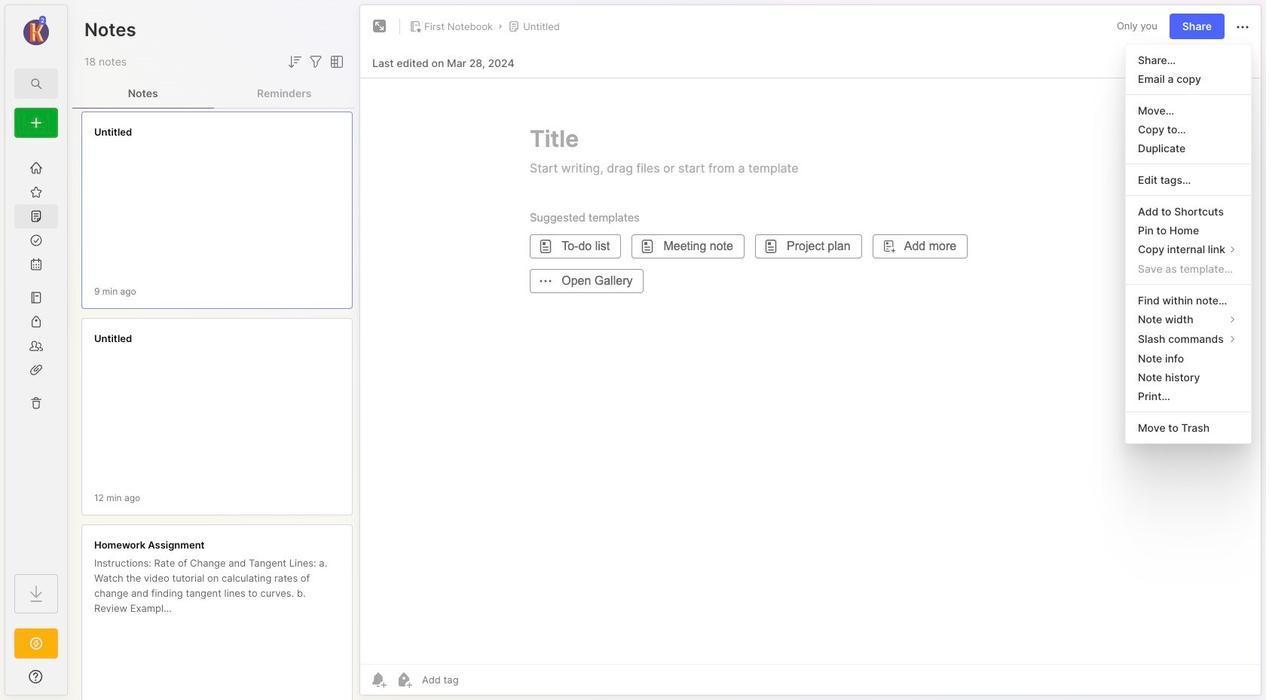 Task type: locate. For each thing, give the bounding box(es) containing it.
WHAT'S NEW field
[[5, 665, 67, 689]]

Slash commands field
[[1126, 329, 1251, 349]]

home image
[[29, 161, 44, 176]]

main element
[[0, 0, 72, 700]]

Copy internal link field
[[1126, 240, 1251, 259]]

edit search image
[[27, 75, 45, 93]]

tree
[[5, 147, 67, 561]]

add tag image
[[395, 671, 413, 689]]

upgrade image
[[27, 635, 45, 653]]

click to expand image
[[66, 672, 77, 690]]

tab list
[[72, 78, 355, 109]]

add a reminder image
[[369, 671, 387, 689]]

Sort options field
[[286, 53, 304, 71]]

dropdown list menu
[[1126, 50, 1251, 437]]

Add tag field
[[421, 673, 534, 687]]



Task type: vqa. For each thing, say whether or not it's contained in the screenshot.
second Do from right
no



Task type: describe. For each thing, give the bounding box(es) containing it.
More actions field
[[1234, 17, 1252, 36]]

Account field
[[5, 14, 67, 47]]

Add filters field
[[307, 53, 325, 71]]

Note width field
[[1126, 310, 1251, 329]]

more actions image
[[1234, 18, 1252, 36]]

expand note image
[[371, 17, 389, 35]]

View options field
[[325, 53, 346, 71]]

note window element
[[360, 5, 1262, 699]]

tree inside main element
[[5, 147, 67, 561]]

add filters image
[[307, 53, 325, 71]]

Note Editor text field
[[360, 78, 1261, 664]]



